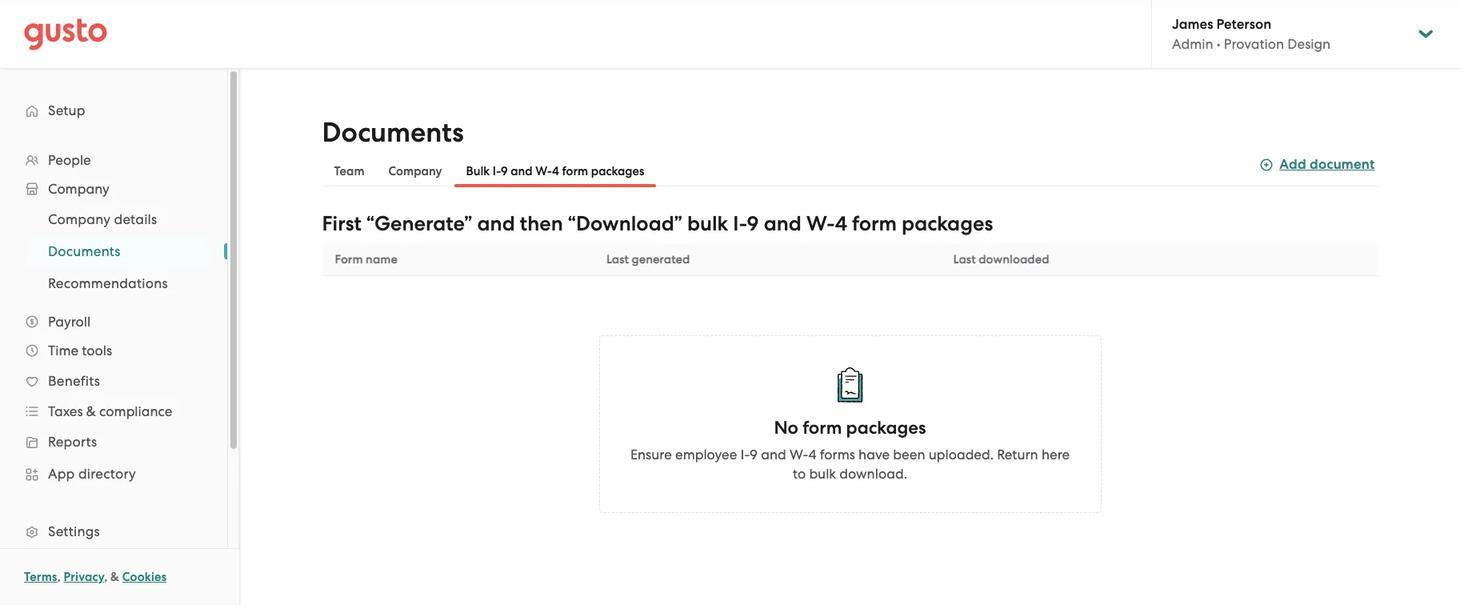 Task type: locate. For each thing, give the bounding box(es) containing it.
taxes & compliance button
[[16, 397, 211, 426]]

0 horizontal spatial bulk
[[688, 211, 729, 236]]

1 vertical spatial bulk
[[810, 466, 836, 482]]

return
[[997, 447, 1039, 463]]

2 vertical spatial 9
[[750, 447, 758, 463]]

0 vertical spatial documents
[[322, 116, 464, 149]]

2 vertical spatial form
[[803, 417, 842, 439]]

bulk up generated at top
[[688, 211, 729, 236]]

0 horizontal spatial &
[[86, 403, 96, 419]]

0 horizontal spatial documents
[[48, 243, 121, 259]]

documents inside documents link
[[48, 243, 121, 259]]

1 horizontal spatial &
[[111, 570, 119, 584]]

and
[[511, 164, 533, 178], [477, 211, 515, 236], [764, 211, 802, 236], [761, 447, 787, 463]]

last left 'downloaded'
[[954, 252, 976, 267]]

0 vertical spatial form
[[562, 164, 588, 178]]

last for last downloaded
[[954, 252, 976, 267]]

0 horizontal spatial ,
[[57, 570, 61, 584]]

compliance
[[99, 403, 172, 419]]

2 horizontal spatial form
[[852, 211, 897, 236]]

people
[[48, 152, 91, 168]]

1 vertical spatial company
[[48, 181, 109, 197]]

2 vertical spatial 4
[[809, 447, 817, 463]]

downloaded
[[979, 252, 1050, 267]]

company inside button
[[389, 164, 442, 178]]

add document link
[[1261, 154, 1375, 175]]

1 vertical spatial form
[[852, 211, 897, 236]]

2 last from the left
[[954, 252, 976, 267]]

0 vertical spatial company
[[389, 164, 442, 178]]

w- inside button
[[536, 164, 552, 178]]

1 vertical spatial documents
[[48, 243, 121, 259]]

team button
[[322, 155, 377, 187]]

2 vertical spatial w-
[[790, 447, 809, 463]]

w-
[[536, 164, 552, 178], [807, 211, 835, 236], [790, 447, 809, 463]]

1 vertical spatial packages
[[902, 211, 994, 236]]

tools
[[82, 343, 112, 359]]

1 last from the left
[[607, 252, 629, 267]]

documents
[[322, 116, 464, 149], [48, 243, 121, 259]]

last
[[607, 252, 629, 267], [954, 252, 976, 267]]

1 vertical spatial 4
[[835, 211, 848, 236]]

documents down company details
[[48, 243, 121, 259]]

been
[[893, 447, 926, 463]]

1 horizontal spatial documents
[[322, 116, 464, 149]]

1 horizontal spatial ,
[[104, 570, 108, 584]]

design
[[1288, 36, 1331, 52]]

terms link
[[24, 570, 57, 584]]

2 , from the left
[[104, 570, 108, 584]]

1 vertical spatial &
[[111, 570, 119, 584]]

0 vertical spatial 9
[[501, 164, 508, 178]]

i- inside ensure employee i-9 and w-4 forms have been uploaded. return here to bulk download.
[[741, 447, 750, 463]]

&
[[86, 403, 96, 419], [111, 570, 119, 584]]

0 vertical spatial w-
[[536, 164, 552, 178]]

list
[[0, 146, 227, 605], [0, 203, 227, 299]]

recommendations link
[[29, 269, 211, 298]]

w- inside ensure employee i-9 and w-4 forms have been uploaded. return here to bulk download.
[[790, 447, 809, 463]]

company details
[[48, 211, 157, 227]]

& inside dropdown button
[[86, 403, 96, 419]]

taxes & compliance
[[48, 403, 172, 419]]

form
[[562, 164, 588, 178], [852, 211, 897, 236], [803, 417, 842, 439]]

documents link
[[29, 237, 211, 266]]

reports link
[[16, 427, 211, 456]]

peterson
[[1217, 16, 1272, 33]]

i-
[[493, 164, 501, 178], [733, 211, 747, 236], [741, 447, 750, 463]]

bulk inside ensure employee i-9 and w-4 forms have been uploaded. return here to bulk download.
[[810, 466, 836, 482]]

& right taxes
[[86, 403, 96, 419]]

home image
[[24, 18, 107, 50]]

forms
[[820, 447, 856, 463]]

team
[[334, 164, 365, 178]]

9 inside ensure employee i-9 and w-4 forms have been uploaded. return here to bulk download.
[[750, 447, 758, 463]]

1 horizontal spatial 4
[[809, 447, 817, 463]]

provation
[[1224, 36, 1285, 52]]

documents up company button
[[322, 116, 464, 149]]

last for last generated
[[607, 252, 629, 267]]

bulk i-9 and w-4 form packages
[[466, 164, 645, 178]]

2 vertical spatial company
[[48, 211, 111, 227]]

0 vertical spatial packages
[[591, 164, 645, 178]]

terms
[[24, 570, 57, 584]]

company up "generate"
[[389, 164, 442, 178]]

payroll
[[48, 314, 91, 330]]

terms , privacy , & cookies
[[24, 570, 167, 584]]

last downloaded
[[954, 252, 1050, 267]]

2 list from the top
[[0, 203, 227, 299]]

, left privacy at the left of page
[[57, 570, 61, 584]]

packages up last downloaded
[[902, 211, 994, 236]]

"generate"
[[367, 211, 473, 236]]

last down "download"
[[607, 252, 629, 267]]

gusto navigation element
[[0, 69, 227, 605]]

bulk right the to
[[810, 466, 836, 482]]

packages
[[591, 164, 645, 178], [902, 211, 994, 236], [846, 417, 927, 439]]

have
[[859, 447, 890, 463]]

company down people
[[48, 181, 109, 197]]

recommendations
[[48, 275, 168, 291]]

setup link
[[16, 96, 211, 125]]

0 horizontal spatial 4
[[552, 164, 559, 178]]

company button
[[377, 155, 454, 187]]

0 vertical spatial 4
[[552, 164, 559, 178]]

, left cookies on the left bottom of the page
[[104, 570, 108, 584]]

0 horizontal spatial last
[[607, 252, 629, 267]]

company
[[389, 164, 442, 178], [48, 181, 109, 197], [48, 211, 111, 227]]

app directory link
[[16, 459, 211, 488]]

ensure employee i-9 and w-4 forms have been uploaded. return here to bulk download.
[[631, 447, 1070, 482]]

packages up have
[[846, 417, 927, 439]]

0 vertical spatial &
[[86, 403, 96, 419]]

2 vertical spatial i-
[[741, 447, 750, 463]]

9
[[501, 164, 508, 178], [747, 211, 759, 236], [750, 447, 758, 463]]

company down company dropdown button
[[48, 211, 111, 227]]

form name
[[335, 252, 398, 267]]

0 vertical spatial i-
[[493, 164, 501, 178]]

,
[[57, 570, 61, 584], [104, 570, 108, 584]]

app
[[48, 466, 75, 482]]

company for company button
[[389, 164, 442, 178]]

1 horizontal spatial bulk
[[810, 466, 836, 482]]

james
[[1173, 16, 1214, 33]]

& left cookies on the left bottom of the page
[[111, 570, 119, 584]]

bulk
[[688, 211, 729, 236], [810, 466, 836, 482]]

1 horizontal spatial last
[[954, 252, 976, 267]]

here
[[1042, 447, 1070, 463]]

packages up "download"
[[591, 164, 645, 178]]

1 vertical spatial w-
[[807, 211, 835, 236]]

to
[[793, 466, 806, 482]]

document
[[1310, 156, 1375, 173]]

2 vertical spatial packages
[[846, 417, 927, 439]]

1 list from the top
[[0, 146, 227, 605]]

4
[[552, 164, 559, 178], [835, 211, 848, 236], [809, 447, 817, 463]]

last generated
[[607, 252, 690, 267]]

0 horizontal spatial form
[[562, 164, 588, 178]]



Task type: describe. For each thing, give the bounding box(es) containing it.
ensure
[[631, 447, 672, 463]]

people button
[[16, 146, 211, 174]]

no form packages
[[774, 417, 927, 439]]

and inside ensure employee i-9 and w-4 forms have been uploaded. return here to bulk download.
[[761, 447, 787, 463]]

benefits link
[[16, 367, 211, 395]]

app directory
[[48, 466, 136, 482]]

list containing people
[[0, 146, 227, 605]]

taxes
[[48, 403, 83, 419]]

benefits
[[48, 373, 100, 389]]

0 vertical spatial bulk
[[688, 211, 729, 236]]

form inside button
[[562, 164, 588, 178]]

1 , from the left
[[57, 570, 61, 584]]

name
[[366, 252, 398, 267]]

settings
[[48, 523, 100, 539]]

form
[[335, 252, 363, 267]]

uploaded.
[[929, 447, 994, 463]]

1 horizontal spatial form
[[803, 417, 842, 439]]

add
[[1280, 156, 1307, 173]]

company inside dropdown button
[[48, 181, 109, 197]]

setup
[[48, 102, 85, 118]]

settings link
[[16, 517, 211, 546]]

time
[[48, 343, 79, 359]]

4 inside bulk i-9 and w-4 form packages button
[[552, 164, 559, 178]]

•
[[1217, 36, 1221, 52]]

then
[[520, 211, 563, 236]]

bulk
[[466, 164, 490, 178]]

cookies button
[[122, 567, 167, 587]]

time tools
[[48, 343, 112, 359]]

company details link
[[29, 205, 211, 234]]

details
[[114, 211, 157, 227]]

james peterson admin • provation design
[[1173, 16, 1331, 52]]

1 vertical spatial i-
[[733, 211, 747, 236]]

packages inside button
[[591, 164, 645, 178]]

4 inside ensure employee i-9 and w-4 forms have been uploaded. return here to bulk download.
[[809, 447, 817, 463]]

no
[[774, 417, 799, 439]]

download.
[[840, 466, 908, 482]]

company for company details
[[48, 211, 111, 227]]

admin
[[1173, 36, 1214, 52]]

2 horizontal spatial 4
[[835, 211, 848, 236]]

privacy
[[64, 570, 104, 584]]

bulk i-9 and w-4 form packages button
[[454, 155, 657, 187]]

and inside bulk i-9 and w-4 form packages button
[[511, 164, 533, 178]]

first
[[322, 211, 362, 236]]

i- inside button
[[493, 164, 501, 178]]

payroll button
[[16, 307, 211, 336]]

first "generate" and then "download" bulk i-9 and w-4 form packages
[[322, 211, 994, 236]]

"download"
[[568, 211, 683, 236]]

9 inside bulk i-9 and w-4 form packages button
[[501, 164, 508, 178]]

directory
[[78, 466, 136, 482]]

time tools button
[[16, 336, 211, 365]]

generated
[[632, 252, 690, 267]]

cookies
[[122, 570, 167, 584]]

company button
[[16, 174, 211, 203]]

employee
[[675, 447, 737, 463]]

reports
[[48, 434, 97, 450]]

add document
[[1280, 156, 1375, 173]]

list containing company details
[[0, 203, 227, 299]]

privacy link
[[64, 570, 104, 584]]

1 vertical spatial 9
[[747, 211, 759, 236]]



Task type: vqa. For each thing, say whether or not it's contained in the screenshot.
Tax
no



